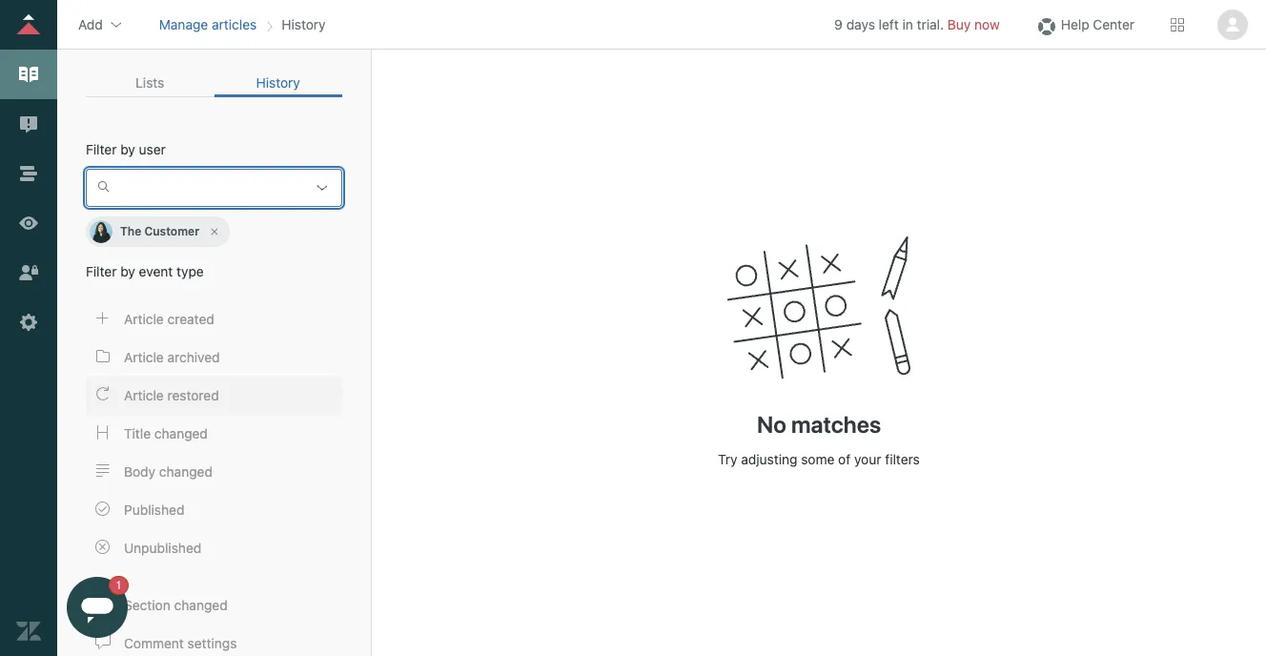Task type: locate. For each thing, give the bounding box(es) containing it.
1 vertical spatial article
[[124, 349, 164, 365]]

user permissions image
[[16, 260, 41, 285]]

by left event
[[120, 263, 135, 279]]

changed down title changed
[[159, 464, 213, 480]]

1 vertical spatial by
[[120, 263, 135, 279]]

try
[[718, 451, 738, 468]]

no
[[757, 411, 787, 438]]

article
[[124, 311, 164, 327], [124, 349, 164, 365], [124, 387, 164, 403]]

article inside button
[[124, 311, 164, 327]]

1 article from the top
[[124, 311, 164, 327]]

comment settings button
[[86, 625, 342, 656]]

filter for filter by event type
[[86, 263, 117, 279]]

9 days left in trial. buy now
[[835, 16, 1000, 32]]

arrange content image
[[16, 161, 41, 186]]

the
[[120, 224, 141, 238]]

filter left user
[[86, 141, 117, 157]]

2 by from the top
[[120, 263, 135, 279]]

help center button
[[1029, 10, 1141, 39]]

article inside "button"
[[124, 349, 164, 365]]

history link
[[214, 69, 342, 97]]

by
[[120, 141, 135, 157], [120, 263, 135, 279]]

3 article from the top
[[124, 387, 164, 403]]

article created button
[[86, 300, 342, 339]]

customer
[[144, 224, 199, 238]]

filter
[[86, 141, 117, 157], [86, 263, 117, 279]]

filters
[[885, 451, 920, 468]]

in
[[903, 16, 914, 32]]

customize design image
[[16, 211, 41, 236]]

settings image
[[16, 310, 41, 335]]

1 vertical spatial filter
[[86, 263, 117, 279]]

adjusting
[[741, 451, 798, 468]]

manage articles image
[[16, 62, 41, 87]]

article down article created
[[124, 349, 164, 365]]

history down the articles
[[256, 74, 300, 91]]

remove image
[[209, 226, 220, 238]]

1 by from the top
[[120, 141, 135, 157]]

2 filter from the top
[[86, 263, 117, 279]]

changed down article restored
[[154, 425, 208, 442]]

some
[[801, 451, 835, 468]]

help
[[1061, 16, 1090, 32]]

lists
[[136, 74, 164, 91]]

article restored
[[124, 387, 219, 403]]

changed for body changed
[[159, 464, 213, 480]]

matches
[[792, 411, 881, 438]]

archived
[[167, 349, 220, 365]]

no matches
[[757, 411, 881, 438]]

article up title
[[124, 387, 164, 403]]

section changed button
[[86, 587, 342, 625]]

2 vertical spatial changed
[[174, 597, 228, 613]]

by for user
[[120, 141, 135, 157]]

article archived button
[[86, 339, 342, 377]]

article left "created"
[[124, 311, 164, 327]]

1 filter from the top
[[86, 141, 117, 157]]

history up history link
[[282, 16, 326, 32]]

published
[[124, 502, 185, 518]]

type
[[177, 263, 204, 279]]

article archived
[[124, 349, 220, 365]]

article restored button
[[86, 377, 342, 415]]

article inside button
[[124, 387, 164, 403]]

article created
[[124, 311, 214, 327]]

1 vertical spatial changed
[[159, 464, 213, 480]]

0 vertical spatial article
[[124, 311, 164, 327]]

by left user
[[120, 141, 135, 157]]

2 vertical spatial article
[[124, 387, 164, 403]]

navigation
[[155, 10, 330, 39]]

0 vertical spatial changed
[[154, 425, 208, 442]]

history
[[282, 16, 326, 32], [256, 74, 300, 91]]

add button
[[72, 10, 130, 39]]

restored
[[167, 387, 219, 403]]

0 vertical spatial history
[[282, 16, 326, 32]]

article for article archived
[[124, 349, 164, 365]]

changed
[[154, 425, 208, 442], [159, 464, 213, 480], [174, 597, 228, 613]]

changed up comment settings button
[[174, 597, 228, 613]]

zendesk image
[[16, 619, 41, 644]]

0 vertical spatial by
[[120, 141, 135, 157]]

0 vertical spatial filter
[[86, 141, 117, 157]]

filter down the customer image at top left
[[86, 263, 117, 279]]

2 article from the top
[[124, 349, 164, 365]]

lists link
[[86, 69, 214, 97]]



Task type: vqa. For each thing, say whether or not it's contained in the screenshot.
Comment settings
yes



Task type: describe. For each thing, give the bounding box(es) containing it.
unpublished
[[124, 540, 202, 556]]

history inside navigation
[[282, 16, 326, 32]]

title
[[124, 425, 151, 442]]

filter by user
[[86, 141, 166, 157]]

changed for title changed
[[154, 425, 208, 442]]

try adjusting some of your filters
[[718, 451, 920, 468]]

comment settings
[[124, 635, 237, 651]]

article for article restored
[[124, 387, 164, 403]]

of
[[839, 451, 851, 468]]

published button
[[86, 491, 342, 529]]

your
[[855, 451, 882, 468]]

user
[[139, 141, 166, 157]]

filter for filter by user
[[86, 141, 117, 157]]

article for article created
[[124, 311, 164, 327]]

navigation containing manage articles
[[155, 10, 330, 39]]

zendesk products image
[[1171, 18, 1185, 31]]

the customer image
[[90, 220, 113, 243]]

days
[[847, 16, 876, 32]]

title changed
[[124, 425, 208, 442]]

trial.
[[917, 16, 944, 32]]

help center
[[1061, 16, 1135, 32]]

section
[[124, 597, 171, 613]]

unpublished button
[[86, 529, 342, 568]]

event
[[139, 263, 173, 279]]

center
[[1093, 16, 1135, 32]]

settings
[[188, 635, 237, 651]]

add
[[78, 16, 103, 32]]

buy
[[948, 16, 971, 32]]

moderate content image
[[16, 112, 41, 136]]

body changed button
[[86, 453, 342, 491]]

manage
[[159, 16, 208, 32]]

title changed button
[[86, 415, 342, 453]]

section changed
[[124, 597, 228, 613]]

1 vertical spatial history
[[256, 74, 300, 91]]

changed for section changed
[[174, 597, 228, 613]]

created
[[167, 311, 214, 327]]

by for event
[[120, 263, 135, 279]]

left
[[879, 16, 899, 32]]

now
[[975, 16, 1000, 32]]

manage articles
[[159, 16, 257, 32]]

body
[[124, 464, 156, 480]]

manage articles link
[[159, 16, 257, 32]]

9
[[835, 16, 843, 32]]

body changed
[[124, 464, 213, 480]]

articles
[[212, 16, 257, 32]]

comment
[[124, 635, 184, 651]]

filter by event type
[[86, 263, 204, 279]]

the customer
[[120, 224, 199, 238]]



